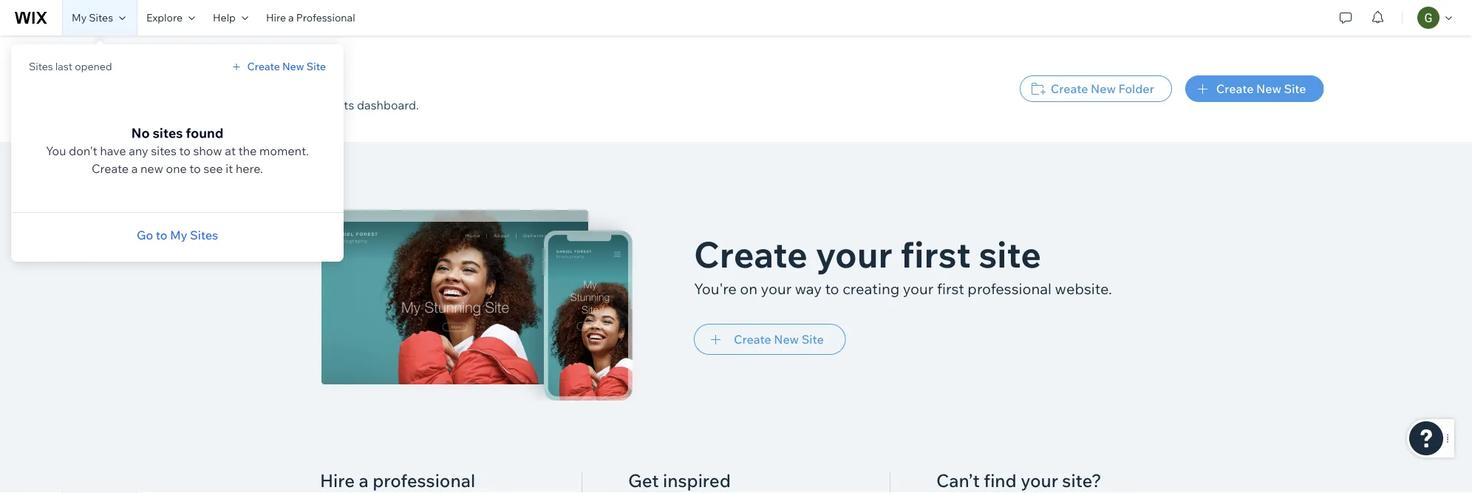 Task type: vqa. For each thing, say whether or not it's contained in the screenshot.
opened
yes



Task type: describe. For each thing, give the bounding box(es) containing it.
my for my sites select a site to edit, view and open its dashboard.
[[148, 60, 188, 94]]

new for left 'create new site' button
[[282, 60, 304, 73]]

dashboard.
[[357, 98, 419, 112]]

open
[[310, 98, 338, 112]]

your up creating
[[816, 232, 893, 277]]

on
[[740, 279, 758, 298]]

professional inside create your first site you're on your way to creating your first professional website.
[[968, 279, 1052, 298]]

no sites found you don't have any sites to show at the moment. create a new one to see it here.
[[46, 125, 309, 176]]

can't
[[937, 469, 980, 492]]

create your first site you're on your way to creating your first professional website.
[[694, 232, 1113, 298]]

sites inside my sites select a site to edit, view and open its dashboard.
[[194, 60, 258, 94]]

create for left 'create new site' button
[[247, 60, 280, 73]]

get
[[628, 469, 659, 492]]

you're
[[694, 279, 737, 298]]

way
[[795, 279, 822, 298]]

to right go
[[156, 228, 167, 242]]

hire a professional
[[320, 469, 475, 492]]

don't
[[69, 143, 97, 158]]

to inside my sites select a site to edit, view and open its dashboard.
[[218, 98, 229, 112]]

website.
[[1055, 279, 1113, 298]]

folder
[[1119, 81, 1155, 96]]

have
[[100, 143, 126, 158]]

1 vertical spatial sites
[[151, 143, 177, 158]]

see
[[204, 161, 223, 176]]

site for the rightmost 'create new site' button
[[1285, 81, 1307, 96]]

create your first site image
[[322, 210, 640, 401]]

new for the rightmost 'create new site' button
[[1257, 81, 1282, 96]]

creating
[[843, 279, 900, 298]]

site inside my sites select a site to edit, view and open its dashboard.
[[195, 98, 215, 112]]

edit,
[[232, 98, 256, 112]]

help button
[[204, 0, 257, 35]]

create for create new folder button
[[1051, 81, 1089, 96]]

1 vertical spatial first
[[937, 279, 965, 298]]

sites left last
[[29, 60, 53, 73]]

new for 'create new site' button to the middle
[[774, 332, 799, 347]]

your right on
[[761, 279, 792, 298]]

create for 'create new site' button to the middle
[[734, 332, 772, 347]]

create new site for left 'create new site' button
[[247, 60, 326, 73]]

the
[[239, 143, 257, 158]]

inspired
[[663, 469, 731, 492]]

no
[[131, 125, 150, 141]]

go to my sites link
[[137, 226, 218, 244]]

site for left 'create new site' button
[[307, 60, 326, 73]]

opened
[[75, 60, 112, 73]]

to inside create your first site you're on your way to creating your first professional website.
[[825, 279, 840, 298]]

select
[[148, 98, 183, 112]]

site for 'create new site' button to the middle
[[802, 332, 824, 347]]

2 horizontal spatial create new site button
[[1186, 75, 1324, 102]]

hire a professional link
[[257, 0, 364, 35]]

create new site for 'create new site' button to the middle
[[734, 332, 824, 347]]

view
[[259, 98, 284, 112]]



Task type: locate. For each thing, give the bounding box(es) containing it.
sites right no
[[153, 125, 183, 141]]

create new site for the rightmost 'create new site' button
[[1217, 81, 1307, 96]]

2 vertical spatial site
[[802, 332, 824, 347]]

0 horizontal spatial hire
[[266, 11, 286, 24]]

0 vertical spatial my
[[72, 11, 87, 24]]

to
[[218, 98, 229, 112], [179, 143, 191, 158], [190, 161, 201, 176], [156, 228, 167, 242], [825, 279, 840, 298]]

0 horizontal spatial site
[[195, 98, 215, 112]]

2 vertical spatial my
[[170, 228, 187, 242]]

0 horizontal spatial create new site
[[247, 60, 326, 73]]

my up select
[[148, 60, 188, 94]]

1 vertical spatial create new site button
[[1186, 75, 1324, 102]]

professional
[[296, 11, 355, 24]]

my right go
[[170, 228, 187, 242]]

can't find your site?
[[937, 469, 1102, 492]]

2 horizontal spatial create new site
[[1217, 81, 1307, 96]]

hire for hire a professional
[[266, 11, 286, 24]]

site
[[307, 60, 326, 73], [1285, 81, 1307, 96], [802, 332, 824, 347]]

1 horizontal spatial create new site
[[734, 332, 824, 347]]

1 horizontal spatial site
[[979, 232, 1042, 277]]

0 horizontal spatial professional
[[373, 469, 475, 492]]

sites
[[153, 125, 183, 141], [151, 143, 177, 158]]

your right find
[[1021, 469, 1059, 492]]

sites up the edit,
[[194, 60, 258, 94]]

2 vertical spatial create new site button
[[694, 324, 846, 355]]

0 vertical spatial hire
[[266, 11, 286, 24]]

my sites
[[72, 11, 113, 24]]

0 vertical spatial create new site button
[[230, 60, 326, 73]]

create inside button
[[1051, 81, 1089, 96]]

at
[[225, 143, 236, 158]]

you
[[46, 143, 66, 158]]

site inside create your first site you're on your way to creating your first professional website.
[[979, 232, 1042, 277]]

help
[[213, 11, 236, 24]]

my
[[72, 11, 87, 24], [148, 60, 188, 94], [170, 228, 187, 242]]

and
[[287, 98, 307, 112]]

1 vertical spatial site
[[1285, 81, 1307, 96]]

0 vertical spatial first
[[901, 232, 971, 277]]

create for the rightmost 'create new site' button
[[1217, 81, 1254, 96]]

create new folder button
[[1020, 75, 1172, 102]]

2 vertical spatial create new site
[[734, 332, 824, 347]]

1 vertical spatial my
[[148, 60, 188, 94]]

my for my sites
[[72, 11, 87, 24]]

a
[[288, 11, 294, 24], [186, 98, 193, 112], [131, 161, 138, 176], [359, 469, 369, 492]]

moment.
[[259, 143, 309, 158]]

your right creating
[[903, 279, 934, 298]]

1 vertical spatial create new site
[[1217, 81, 1307, 96]]

new for create new folder button
[[1091, 81, 1116, 96]]

1 horizontal spatial create new site button
[[694, 324, 846, 355]]

create
[[247, 60, 280, 73], [1051, 81, 1089, 96], [1217, 81, 1254, 96], [92, 161, 129, 176], [694, 232, 808, 277], [734, 332, 772, 347]]

site
[[195, 98, 215, 112], [979, 232, 1042, 277]]

here.
[[236, 161, 263, 176]]

0 horizontal spatial site
[[307, 60, 326, 73]]

create inside create your first site you're on your way to creating your first professional website.
[[694, 232, 808, 277]]

new
[[282, 60, 304, 73], [1091, 81, 1116, 96], [1257, 81, 1282, 96], [774, 332, 799, 347]]

to left see
[[190, 161, 201, 176]]

0 horizontal spatial create new site button
[[230, 60, 326, 73]]

explore
[[146, 11, 183, 24]]

1 horizontal spatial site
[[802, 332, 824, 347]]

show
[[193, 143, 222, 158]]

0 vertical spatial site
[[195, 98, 215, 112]]

hire a professional
[[266, 11, 355, 24]]

to right way
[[825, 279, 840, 298]]

it
[[226, 161, 233, 176]]

found
[[186, 125, 224, 141]]

last
[[55, 60, 73, 73]]

sites up new
[[151, 143, 177, 158]]

1 horizontal spatial hire
[[320, 469, 355, 492]]

hire for hire a professional
[[320, 469, 355, 492]]

any
[[129, 143, 148, 158]]

one
[[166, 161, 187, 176]]

your
[[816, 232, 893, 277], [761, 279, 792, 298], [903, 279, 934, 298], [1021, 469, 1059, 492]]

its
[[341, 98, 354, 112]]

a inside no sites found you don't have any sites to show at the moment. create a new one to see it here.
[[131, 161, 138, 176]]

get inspired
[[628, 469, 731, 492]]

my sites select a site to edit, view and open its dashboard.
[[148, 60, 419, 112]]

to up one
[[179, 143, 191, 158]]

0 vertical spatial create new site
[[247, 60, 326, 73]]

new inside button
[[1091, 81, 1116, 96]]

1 vertical spatial hire
[[320, 469, 355, 492]]

a inside my sites select a site to edit, view and open its dashboard.
[[186, 98, 193, 112]]

go
[[137, 228, 153, 242]]

create new folder
[[1051, 81, 1155, 96]]

my inside my sites select a site to edit, view and open its dashboard.
[[148, 60, 188, 94]]

sites last opened
[[29, 60, 112, 73]]

1 horizontal spatial professional
[[968, 279, 1052, 298]]

0 vertical spatial professional
[[968, 279, 1052, 298]]

create inside no sites found you don't have any sites to show at the moment. create a new one to see it here.
[[92, 161, 129, 176]]

go to my sites
[[137, 228, 218, 242]]

sites up opened
[[89, 11, 113, 24]]

my up the sites last opened
[[72, 11, 87, 24]]

0 vertical spatial site
[[307, 60, 326, 73]]

1 vertical spatial site
[[979, 232, 1042, 277]]

hire
[[266, 11, 286, 24], [320, 469, 355, 492]]

sites right go
[[190, 228, 218, 242]]

sites
[[89, 11, 113, 24], [29, 60, 53, 73], [194, 60, 258, 94], [190, 228, 218, 242]]

new
[[140, 161, 163, 176]]

2 horizontal spatial site
[[1285, 81, 1307, 96]]

find
[[984, 469, 1017, 492]]

professional
[[968, 279, 1052, 298], [373, 469, 475, 492]]

site?
[[1063, 469, 1102, 492]]

create new site button
[[230, 60, 326, 73], [1186, 75, 1324, 102], [694, 324, 846, 355]]

sites inside go to my sites link
[[190, 228, 218, 242]]

create new site
[[247, 60, 326, 73], [1217, 81, 1307, 96], [734, 332, 824, 347]]

to left the edit,
[[218, 98, 229, 112]]

1 vertical spatial professional
[[373, 469, 475, 492]]

0 vertical spatial sites
[[153, 125, 183, 141]]

first
[[901, 232, 971, 277], [937, 279, 965, 298]]



